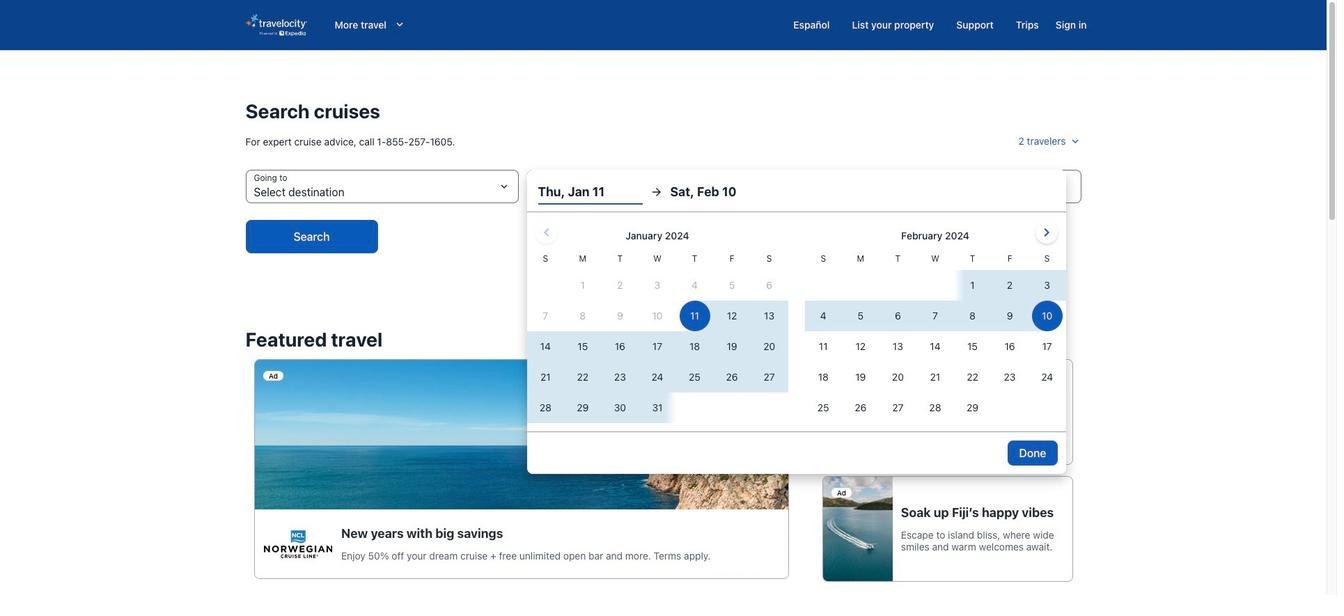Task type: describe. For each thing, give the bounding box(es) containing it.
2 travelers image
[[1069, 135, 1082, 148]]

featured travel region
[[237, 320, 1090, 591]]

next month image
[[1038, 224, 1055, 241]]



Task type: locate. For each thing, give the bounding box(es) containing it.
previous month image
[[538, 224, 555, 241]]

main content
[[0, 50, 1327, 596]]

travelocity logo image
[[246, 14, 307, 36]]



Task type: vqa. For each thing, say whether or not it's contained in the screenshot.
Chevrolet Spark image
no



